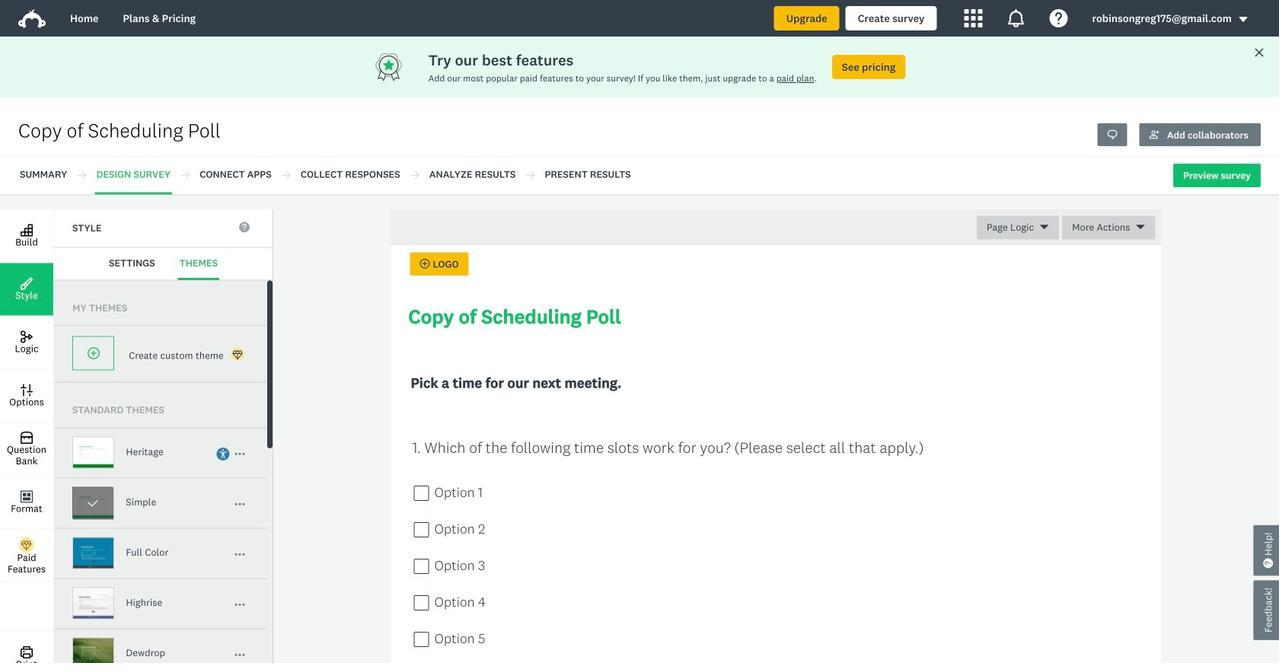 Task type: vqa. For each thing, say whether or not it's contained in the screenshot.
2nd Products Icon from the right
yes



Task type: describe. For each thing, give the bounding box(es) containing it.
2 products icon image from the left
[[1007, 9, 1026, 27]]

surveymonkey logo image
[[18, 9, 46, 28]]

help icon image
[[1050, 9, 1068, 27]]



Task type: locate. For each thing, give the bounding box(es) containing it.
0 horizontal spatial products icon image
[[965, 9, 983, 27]]

rewards image
[[374, 52, 429, 82]]

1 horizontal spatial products icon image
[[1007, 9, 1026, 27]]

products icon image
[[965, 9, 983, 27], [1007, 9, 1026, 27]]

1 products icon image from the left
[[965, 9, 983, 27]]

dropdown arrow image
[[1239, 14, 1249, 25]]



